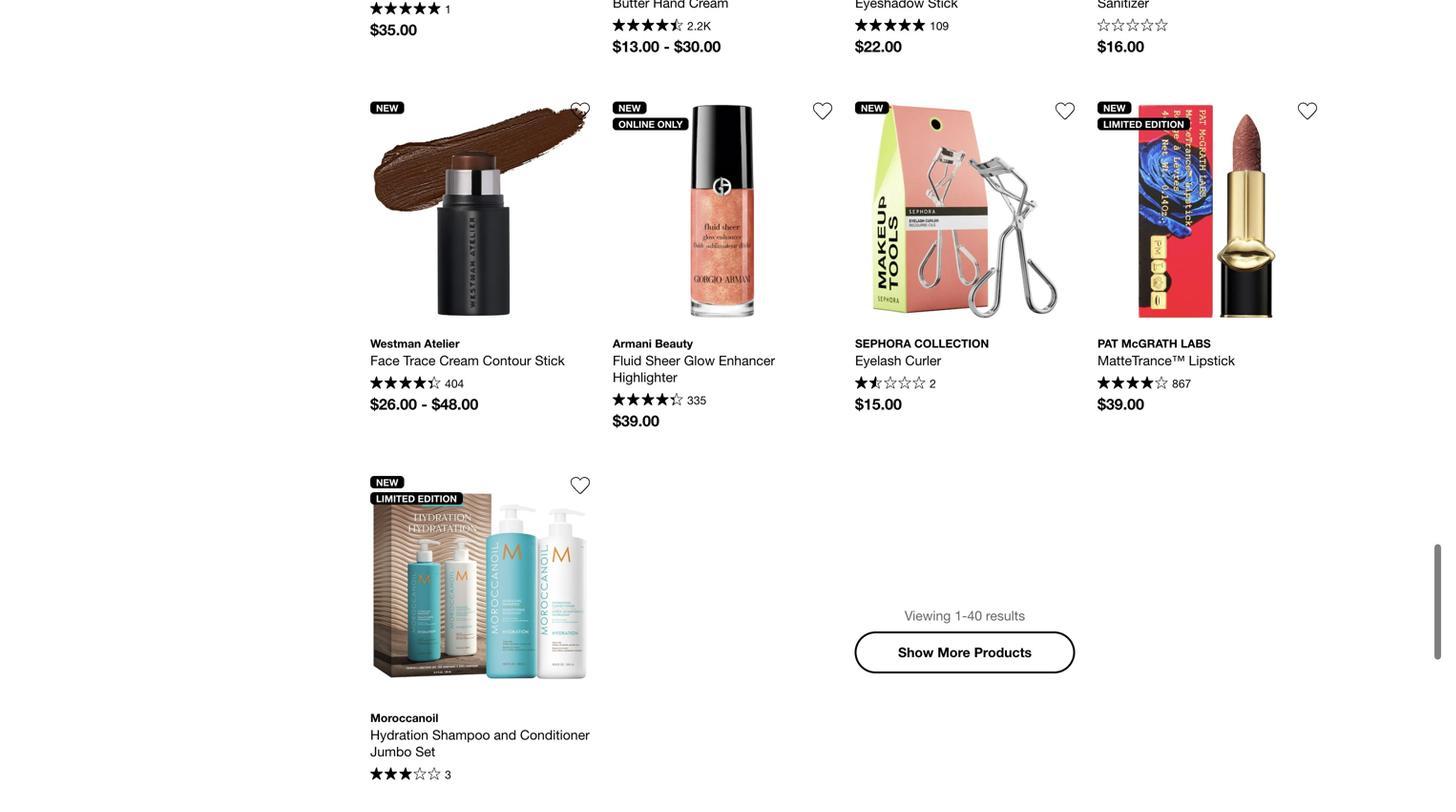 Task type: locate. For each thing, give the bounding box(es) containing it.
limited down $26.00
[[376, 493, 415, 504]]

1 horizontal spatial $39.00
[[1098, 395, 1144, 413]]

5 stars element
[[370, 2, 441, 17], [855, 19, 926, 34]]

3
[[445, 768, 451, 781]]

404 reviews element
[[445, 377, 464, 390]]

pat mcgrath labs mattetrance™ lipstick
[[1098, 337, 1235, 368]]

limited right 'sign in to love sephora collection eyelash curler' image
[[1103, 118, 1142, 130]]

glow
[[684, 353, 715, 368]]

0 vertical spatial 4.5 stars element
[[613, 19, 683, 34]]

4.5 stars element for $39.00
[[613, 393, 683, 409]]

eyelash
[[855, 353, 901, 368]]

sign in to love sephora collection eyelash curler image
[[1056, 102, 1075, 121]]

0 horizontal spatial 5 stars element
[[370, 2, 441, 17]]

$48.00
[[432, 395, 478, 413]]

labs
[[1181, 337, 1211, 350]]

4.5 stars element
[[613, 19, 683, 34], [370, 377, 441, 392], [613, 393, 683, 409]]

2 vertical spatial 4.5 stars element
[[613, 393, 683, 409]]

0 vertical spatial -
[[664, 37, 670, 55]]

atelier
[[424, 337, 460, 350]]

set
[[415, 744, 435, 760]]

4.5 stars element down highlighter
[[613, 393, 683, 409]]

5 stars element up $35.00
[[370, 2, 441, 17]]

0 vertical spatial limited
[[1103, 118, 1142, 130]]

4.5 stars element for $26.00 - $48.00
[[370, 377, 441, 392]]

1 vertical spatial limited
[[376, 493, 415, 504]]

new online only
[[618, 102, 683, 130]]

3 stars element
[[370, 768, 441, 783]]

0 horizontal spatial edition
[[418, 493, 457, 504]]

5 stars element up $22.00
[[855, 19, 926, 34]]

collection
[[914, 337, 989, 350]]

0 horizontal spatial $39.00
[[613, 412, 659, 430]]

0 horizontal spatial -
[[421, 395, 427, 413]]

face
[[370, 353, 400, 368]]

$39.00 for mattetrance™ lipstick
[[1098, 395, 1144, 413]]

0 vertical spatial new limited edition
[[1103, 102, 1184, 130]]

$39.00 down the 4 stars element on the right top of page
[[1098, 395, 1144, 413]]

sign in to love armani beauty fluid sheer glow enhancer highlighter image
[[813, 102, 832, 121]]

- right $26.00
[[421, 395, 427, 413]]

$13.00
[[613, 37, 659, 55]]

5 stars element for 109
[[855, 19, 926, 34]]

moroccanoil
[[370, 712, 438, 725]]

$39.00
[[1098, 395, 1144, 413], [613, 412, 659, 430]]

undefined pat mcgrath labs - mattetrance&trade; lipstick image
[[1098, 102, 1317, 321]]

109 reviews element
[[930, 19, 949, 32]]

limited
[[1103, 118, 1142, 130], [376, 493, 415, 504]]

0 horizontal spatial limited
[[376, 493, 415, 504]]

new limited edition
[[1103, 102, 1184, 130], [376, 477, 457, 504]]

4.5 stars element up $26.00
[[370, 377, 441, 392]]

1 horizontal spatial -
[[664, 37, 670, 55]]

1 vertical spatial 4.5 stars element
[[370, 377, 441, 392]]

show
[[898, 645, 934, 660]]

4.5 stars element up $13.00
[[613, 19, 683, 34]]

- right $13.00
[[664, 37, 670, 55]]

$15.00
[[855, 395, 902, 413]]

only
[[657, 118, 683, 130]]

new down $35.00
[[376, 102, 398, 114]]

2
[[930, 377, 936, 390]]

1 horizontal spatial 5 stars element
[[855, 19, 926, 34]]

0 vertical spatial 5 stars element
[[370, 2, 441, 17]]

1 vertical spatial 5 stars element
[[855, 19, 926, 34]]

results
[[986, 608, 1025, 624]]

109
[[930, 19, 949, 32]]

new up online
[[618, 102, 641, 114]]

new limited edition down '$26.00 - $48.00'
[[376, 477, 457, 504]]

and
[[494, 727, 516, 743]]

335
[[687, 393, 707, 407]]

1 horizontal spatial new limited edition
[[1103, 102, 1184, 130]]

enhancer
[[719, 353, 775, 368]]

moroccanoil hydration shampoo and conditioner jumbo set
[[370, 712, 593, 760]]

new limited edition down $16.00
[[1103, 102, 1184, 130]]

edition
[[1145, 118, 1184, 130], [418, 493, 457, 504]]

$39.00 down highlighter
[[613, 412, 659, 430]]

$26.00 - $48.00
[[370, 395, 478, 413]]

armani beauty fluid sheer glow enhancer highlighter
[[613, 337, 779, 385]]

1-
[[955, 608, 967, 624]]

-
[[664, 37, 670, 55], [421, 395, 427, 413]]

new
[[376, 102, 398, 114], [618, 102, 641, 114], [861, 102, 883, 114], [1103, 102, 1126, 114], [376, 477, 398, 488]]

lipstick
[[1189, 353, 1235, 368]]

$13.00 - $30.00
[[613, 37, 721, 55]]

$22.00
[[855, 37, 902, 55]]

1 vertical spatial edition
[[418, 493, 457, 504]]

1 vertical spatial -
[[421, 395, 427, 413]]

undefined moroccanoil - hydration shampoo and conditioner jumbo set image
[[370, 476, 590, 696]]

0 horizontal spatial new limited edition
[[376, 477, 457, 504]]

3 reviews element
[[445, 768, 451, 781]]

0 vertical spatial edition
[[1145, 118, 1184, 130]]

contour
[[483, 353, 531, 368]]



Task type: vqa. For each thing, say whether or not it's contained in the screenshot.
FACTORS on the bottom of the page
no



Task type: describe. For each thing, give the bounding box(es) containing it.
2 reviews element
[[930, 377, 936, 390]]

sheer
[[645, 353, 680, 368]]

sephora collection eyelash curler
[[855, 337, 989, 368]]

undefined westman atelier - mini petite face trace cream contour stick image
[[370, 102, 590, 321]]

westman
[[370, 337, 421, 350]]

undefined armani beauty - fluid sheer glow enhancer highlighter image
[[613, 102, 832, 321]]

hydration
[[370, 727, 428, 743]]

viewing
[[905, 608, 951, 624]]

1 horizontal spatial edition
[[1145, 118, 1184, 130]]

sephora
[[855, 337, 911, 350]]

$35.00
[[370, 21, 417, 39]]

undefined sephora collection - eyelash curler image
[[855, 102, 1075, 321]]

online
[[618, 118, 655, 130]]

products
[[974, 645, 1032, 660]]

viewing 1-40 results
[[905, 608, 1025, 624]]

1 horizontal spatial limited
[[1103, 118, 1142, 130]]

40
[[967, 608, 982, 624]]

new right 'sign in to love sephora collection eyelash curler' image
[[1103, 102, 1126, 114]]

cream
[[439, 353, 479, 368]]

mattetrance™
[[1098, 353, 1185, 368]]

westman atelier face trace cream contour stick
[[370, 337, 565, 368]]

jumbo
[[370, 744, 412, 760]]

armani
[[613, 337, 652, 350]]

$26.00
[[370, 395, 417, 413]]

show more products button
[[855, 632, 1075, 674]]

$16.00
[[1098, 37, 1144, 55]]

conditioner
[[520, 727, 590, 743]]

highlighter
[[613, 369, 677, 385]]

$30.00
[[674, 37, 721, 55]]

new inside new online only
[[618, 102, 641, 114]]

more
[[937, 645, 970, 660]]

1 vertical spatial new limited edition
[[376, 477, 457, 504]]

curler
[[905, 353, 941, 368]]

sign in to love pat mcgrath labs mattetrance&trade; lipstick image
[[1298, 102, 1317, 121]]

1
[[445, 2, 451, 16]]

404
[[445, 377, 464, 390]]

trace
[[403, 353, 436, 368]]

fluid
[[613, 353, 642, 368]]

sign in to love moroccanoil hydration shampoo and conditioner jumbo set image
[[571, 476, 590, 495]]

sign in to love westman atelier face trace cream contour stick image
[[571, 102, 590, 121]]

867
[[1172, 377, 1191, 390]]

$39.00 for fluid sheer glow enhancer highlighter
[[613, 412, 659, 430]]

new right sign in to love armani beauty fluid sheer glow enhancer highlighter icon
[[861, 102, 883, 114]]

pat
[[1098, 337, 1118, 350]]

shampoo
[[432, 727, 490, 743]]

show more products
[[898, 645, 1032, 660]]

4 stars element
[[1098, 377, 1168, 392]]

335 reviews element
[[687, 393, 707, 407]]

1.5 stars element
[[855, 377, 926, 392]]

$16.00 link
[[1098, 0, 1317, 56]]

2.2k reviews element
[[687, 19, 711, 32]]

stick
[[535, 353, 565, 368]]

- for $13.00
[[664, 37, 670, 55]]

867 reviews element
[[1172, 377, 1191, 390]]

- for $26.00
[[421, 395, 427, 413]]

beauty
[[655, 337, 693, 350]]

new down $26.00
[[376, 477, 398, 488]]

5 stars element for 1
[[370, 2, 441, 17]]

2.2k
[[687, 19, 711, 32]]

1 reviews element
[[445, 2, 451, 16]]

mcgrath
[[1121, 337, 1178, 350]]



